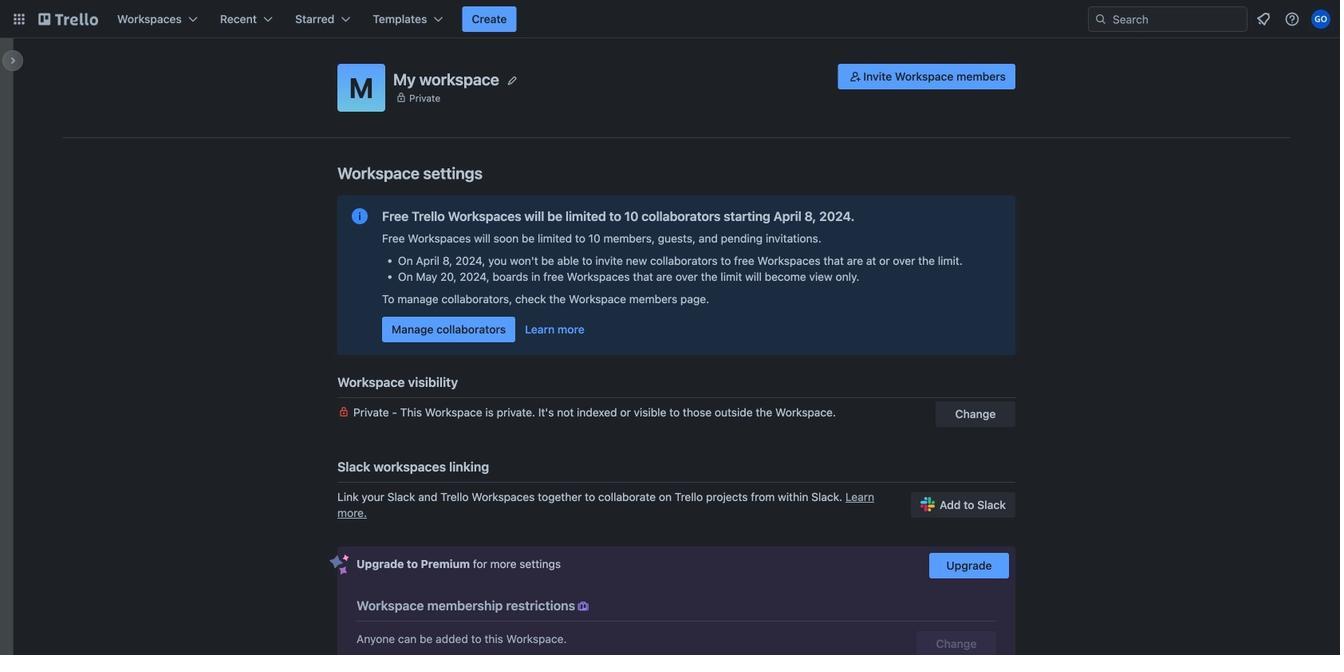 Task type: describe. For each thing, give the bounding box(es) containing it.
Search field
[[1108, 7, 1247, 31]]

sm image
[[848, 69, 864, 85]]

gary orlando (garyorlando) image
[[1312, 10, 1331, 29]]

back to home image
[[38, 6, 98, 32]]

sparkle image
[[330, 555, 350, 575]]

open information menu image
[[1285, 11, 1301, 27]]

search image
[[1095, 13, 1108, 26]]



Task type: locate. For each thing, give the bounding box(es) containing it.
0 notifications image
[[1254, 10, 1274, 29]]

sm image
[[575, 598, 591, 614]]

primary element
[[0, 0, 1341, 38]]



Task type: vqa. For each thing, say whether or not it's contained in the screenshot.
Open information menu icon
yes



